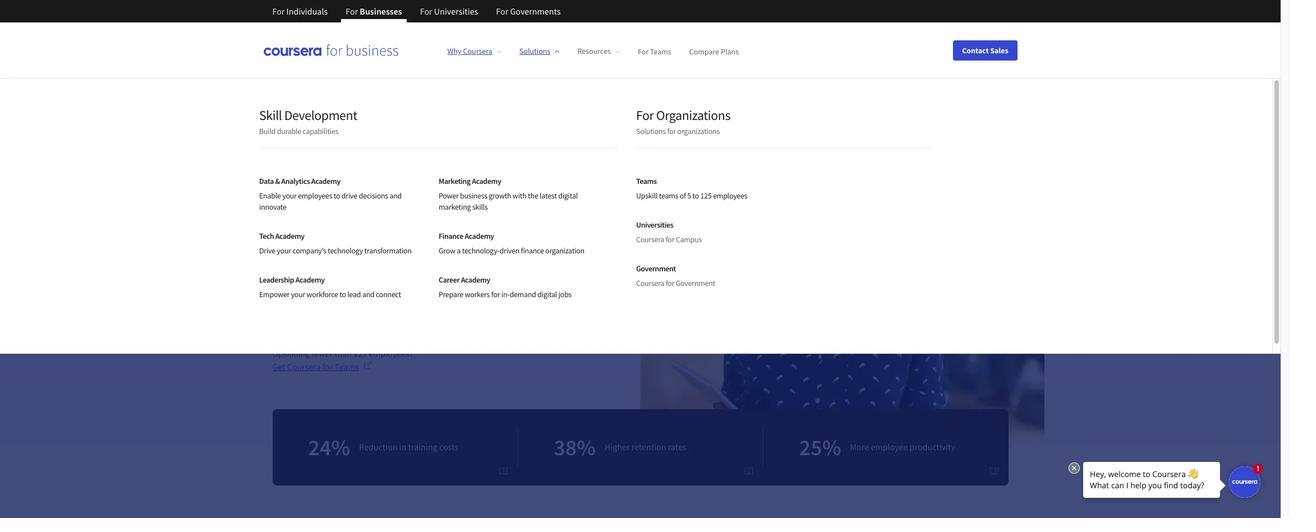 Task type: locate. For each thing, give the bounding box(es) containing it.
[ for 24%
[[499, 465, 501, 475]]

strengthen critical skills with content you can trust
[[288, 200, 469, 212]]

0 horizontal spatial 125
[[354, 348, 367, 359]]

in
[[399, 442, 406, 453]]

1 vertical spatial training
[[408, 442, 437, 453]]

2 vertical spatial teams
[[335, 361, 359, 372]]

for for government coursera for government
[[666, 278, 674, 288]]

prepare
[[439, 289, 463, 300]]

digital right 'latest'
[[558, 191, 578, 201]]

for down fewer
[[322, 361, 333, 372]]

to left 'drive'
[[334, 191, 340, 201]]

capabilities
[[303, 126, 338, 136]]

coursera inside the government coursera for government
[[636, 278, 664, 288]]

1 horizontal spatial costs
[[439, 442, 458, 453]]

for governments
[[496, 6, 561, 17]]

can
[[437, 200, 450, 212]]

academy up workers
[[461, 275, 490, 285]]

career
[[439, 275, 460, 285]]

125 right than
[[354, 348, 367, 359]]

to inside leadership academy empower your workforce to lead and connect
[[340, 289, 346, 300]]

coursera down "universities coursera for campus"
[[636, 278, 664, 288]]

125 right "5" at the right
[[700, 191, 712, 201]]

3 ] from the left
[[997, 465, 999, 475]]

for right resources "link"
[[638, 46, 649, 56]]

sacrificing
[[391, 239, 428, 250]]

for for organizations
[[636, 107, 654, 124]]

2 horizontal spatial [
[[990, 465, 992, 475]]

1 horizontal spatial employees
[[713, 191, 747, 201]]

tech
[[259, 231, 274, 241]]

of
[[680, 191, 686, 201]]

without
[[361, 239, 390, 250]]

academy inside career academy prepare workers for in-demand digital jobs
[[461, 275, 490, 285]]

coursera left campus
[[636, 235, 664, 245]]

organizations
[[677, 126, 720, 136]]

0 vertical spatial 125
[[700, 191, 712, 201]]

1 horizontal spatial ]
[[751, 465, 754, 475]]

for inside "universities coursera for campus"
[[666, 235, 674, 245]]

digital inside career academy prepare workers for in-demand digital jobs
[[537, 289, 557, 300]]

1 vertical spatial universities
[[636, 220, 673, 230]]

0 vertical spatial solutions
[[519, 46, 551, 56]]

plans
[[721, 46, 739, 56]]

digital left jobs
[[537, 289, 557, 300]]

your right empower
[[291, 289, 305, 300]]

for left individuals
[[272, 6, 285, 17]]

organization
[[545, 246, 585, 256]]

in-
[[501, 289, 510, 300]]

universities up why
[[434, 6, 478, 17]]

grow
[[439, 246, 455, 256]]

teams
[[650, 46, 671, 56], [636, 176, 657, 186], [335, 361, 359, 372]]

academy up technology-
[[465, 231, 494, 241]]

for left campus
[[666, 235, 674, 245]]

universities down upskill
[[636, 220, 673, 230]]

quality
[[430, 239, 455, 250]]

for
[[272, 6, 285, 17], [346, 6, 358, 17], [420, 6, 432, 17], [496, 6, 508, 17], [638, 46, 649, 56], [636, 107, 654, 124]]

0 horizontal spatial employees
[[298, 191, 332, 201]]

]
[[506, 465, 508, 475], [751, 465, 754, 475], [997, 465, 999, 475]]

driven
[[500, 246, 520, 256]]

academy for tech academy drive your company's technology transformation
[[275, 231, 305, 241]]

fewer
[[312, 348, 333, 359]]

[ 1 ]
[[499, 465, 508, 475]]

training right lower
[[312, 239, 340, 250]]

businesses
[[360, 6, 402, 17]]

to
[[334, 191, 340, 201], [693, 191, 699, 201], [340, 289, 346, 300]]

your inside leadership academy empower your workforce to lead and connect
[[291, 289, 305, 300]]

academy up workforce
[[295, 275, 325, 285]]

government down "universities coursera for campus"
[[636, 264, 676, 274]]

125 inside teams upskill teams of 5 to 125 employees
[[700, 191, 712, 201]]

2 horizontal spatial ]
[[997, 465, 999, 475]]

teams left compare
[[650, 46, 671, 56]]

skills down business
[[472, 202, 488, 212]]

1 horizontal spatial [
[[744, 465, 747, 475]]

1 vertical spatial digital
[[537, 289, 557, 300]]

teams up upskill
[[636, 176, 657, 186]]

skills right critical
[[356, 200, 374, 212]]

marketing academy power business growth with the latest digital marketing skills
[[439, 176, 578, 212]]

costs left without
[[342, 239, 360, 250]]

productivity
[[910, 442, 955, 453]]

and right lead at the left of the page
[[362, 289, 374, 300]]

training right in
[[408, 442, 437, 453]]

[ 2 ]
[[744, 465, 754, 475]]

your inside data & analytics academy enable your employees to drive decisions and innovate
[[282, 191, 297, 201]]

0 vertical spatial and
[[390, 191, 402, 201]]

125
[[700, 191, 712, 201], [354, 348, 367, 359]]

for left governments
[[496, 6, 508, 17]]

employees down analytics at the left top of page
[[298, 191, 332, 201]]

academy for finance academy grow a technology-driven finance organization
[[465, 231, 494, 241]]

2 [ from the left
[[744, 465, 747, 475]]

get
[[272, 361, 285, 372]]

with
[[513, 191, 527, 201], [375, 200, 391, 212]]

1 horizontal spatial universities
[[636, 220, 673, 230]]

to inside teams upskill teams of 5 to 125 employees
[[693, 191, 699, 201]]

1 ] from the left
[[506, 465, 508, 475]]

to right "5" at the right
[[693, 191, 699, 201]]

solutions link
[[519, 46, 560, 56]]

] for 25%
[[997, 465, 999, 475]]

academy right tech
[[275, 231, 305, 241]]

academy inside tech academy drive your company's technology transformation
[[275, 231, 305, 241]]

employees right "5" at the right
[[713, 191, 747, 201]]

coursera right why
[[463, 46, 492, 56]]

solutions down governments
[[519, 46, 551, 56]]

&
[[275, 176, 280, 186]]

2 ] from the left
[[751, 465, 754, 475]]

your right drive
[[277, 246, 291, 256]]

1 horizontal spatial skills
[[472, 202, 488, 212]]

1 vertical spatial and
[[362, 289, 374, 300]]

lower training costs without sacrificing quality
[[288, 239, 455, 250]]

for left businesses
[[346, 6, 358, 17]]

higher
[[605, 442, 630, 453]]

with inside marketing academy power business growth with the latest digital marketing skills
[[513, 191, 527, 201]]

academy up critical
[[311, 176, 340, 186]]

for
[[667, 126, 676, 136], [666, 235, 674, 245], [666, 278, 674, 288], [491, 289, 500, 300], [322, 361, 333, 372]]

for inside the government coursera for government
[[666, 278, 674, 288]]

0 horizontal spatial costs
[[342, 239, 360, 250]]

employee
[[871, 442, 908, 453]]

technology-
[[462, 246, 500, 256]]

1 employees from the left
[[298, 191, 332, 201]]

technology
[[328, 246, 363, 256]]

with left the on the left top
[[513, 191, 527, 201]]

for individuals
[[272, 6, 328, 17]]

[
[[499, 465, 501, 475], [744, 465, 747, 475], [990, 465, 992, 475]]

compare plans
[[689, 46, 739, 56]]

get coursera for teams
[[272, 361, 359, 372]]

trust
[[452, 200, 469, 212]]

for inside for organizations solutions for organizations
[[667, 126, 676, 136]]

0 vertical spatial teams
[[650, 46, 671, 56]]

organizations
[[656, 107, 730, 124]]

and right decisions
[[390, 191, 402, 201]]

digital inside marketing academy power business growth with the latest digital marketing skills
[[558, 191, 578, 201]]

to left lead at the left of the page
[[340, 289, 346, 300]]

0 vertical spatial training
[[312, 239, 340, 250]]

teams down than
[[335, 361, 359, 372]]

for down organizations
[[667, 126, 676, 136]]

costs right in
[[439, 442, 458, 453]]

data & analytics academy enable your employees to drive decisions and innovate
[[259, 176, 402, 212]]

for left organizations
[[636, 107, 654, 124]]

more employee productivity
[[850, 442, 955, 453]]

your down analytics at the left top of page
[[282, 191, 297, 201]]

1 horizontal spatial and
[[390, 191, 402, 201]]

0 vertical spatial universities
[[434, 6, 478, 17]]

for down "universities coursera for campus"
[[666, 278, 674, 288]]

connect
[[376, 289, 401, 300]]

for right businesses
[[420, 6, 432, 17]]

2 employees from the left
[[713, 191, 747, 201]]

for left in-
[[491, 289, 500, 300]]

reduction
[[359, 442, 398, 453]]

0 horizontal spatial and
[[362, 289, 374, 300]]

[ 3 ]
[[990, 465, 999, 475]]

than
[[334, 348, 352, 359]]

coursera for government
[[636, 278, 664, 288]]

training
[[312, 239, 340, 250], [408, 442, 437, 453]]

universities coursera for campus
[[636, 220, 702, 245]]

teams upskill teams of 5 to 125 employees
[[636, 176, 747, 201]]

for inside career academy prepare workers for in-demand digital jobs
[[491, 289, 500, 300]]

1 horizontal spatial solutions
[[636, 126, 666, 136]]

] for 24%
[[506, 465, 508, 475]]

0 horizontal spatial universities
[[434, 6, 478, 17]]

for for universities
[[420, 6, 432, 17]]

your up marketing
[[447, 110, 513, 155]]

1 horizontal spatial digital
[[558, 191, 578, 201]]

0 horizontal spatial digital
[[537, 289, 557, 300]]

coursera down upskilling on the bottom left of the page
[[287, 361, 321, 372]]

1 vertical spatial teams
[[636, 176, 657, 186]]

government down campus
[[676, 278, 715, 288]]

coursera inside "universities coursera for campus"
[[636, 235, 664, 245]]

digital
[[558, 191, 578, 201], [537, 289, 557, 300]]

with left content
[[375, 200, 391, 212]]

1
[[501, 465, 506, 475]]

to inside data & analytics academy enable your employees to drive decisions and innovate
[[334, 191, 340, 201]]

why
[[447, 46, 462, 56]]

academy inside finance academy grow a technology-driven finance organization
[[465, 231, 494, 241]]

1 vertical spatial 125
[[354, 348, 367, 359]]

a
[[457, 246, 461, 256]]

academy inside marketing academy power business growth with the latest digital marketing skills
[[472, 176, 501, 186]]

finance
[[439, 231, 463, 241]]

0 horizontal spatial ]
[[506, 465, 508, 475]]

[ for 38%
[[744, 465, 747, 475]]

lower
[[288, 239, 310, 250]]

0 vertical spatial digital
[[558, 191, 578, 201]]

2
[[747, 465, 751, 475]]

academy inside leadership academy empower your workforce to lead and connect
[[295, 275, 325, 285]]

academy up business
[[472, 176, 501, 186]]

1 horizontal spatial 125
[[700, 191, 712, 201]]

universities inside banner navigation
[[434, 6, 478, 17]]

0 horizontal spatial [
[[499, 465, 501, 475]]

to for teams upskill teams of 5 to 125 employees
[[693, 191, 699, 201]]

1 vertical spatial solutions
[[636, 126, 666, 136]]

1 horizontal spatial with
[[513, 191, 527, 201]]

higher retention rates
[[605, 442, 686, 453]]

for inside for organizations solutions for organizations
[[636, 107, 654, 124]]

resources link
[[578, 46, 620, 56]]

content
[[393, 200, 421, 212]]

your inside make talent your competitive advantage
[[447, 110, 513, 155]]

3
[[992, 465, 997, 475]]

solutions down organizations
[[636, 126, 666, 136]]

1 [ from the left
[[499, 465, 501, 475]]

3 [ from the left
[[990, 465, 992, 475]]



Task type: vqa. For each thing, say whether or not it's contained in the screenshot.


Task type: describe. For each thing, give the bounding box(es) containing it.
resources
[[578, 46, 611, 56]]

workers
[[465, 289, 490, 300]]

solutions inside for organizations solutions for organizations
[[636, 126, 666, 136]]

employees?
[[369, 348, 413, 359]]

data
[[259, 176, 274, 186]]

jobs
[[558, 289, 572, 300]]

compare plans link
[[689, 46, 739, 56]]

25%
[[799, 433, 841, 461]]

finance academy grow a technology-driven finance organization
[[439, 231, 585, 256]]

teams inside teams upskill teams of 5 to 125 employees
[[636, 176, 657, 186]]

get coursera for teams link
[[272, 360, 373, 373]]

for for teams
[[638, 46, 649, 56]]

skills inside marketing academy power business growth with the latest digital marketing skills
[[472, 202, 488, 212]]

1 horizontal spatial training
[[408, 442, 437, 453]]

compare
[[689, 46, 719, 56]]

advantage
[[451, 146, 603, 191]]

leadership
[[259, 275, 294, 285]]

for for businesses
[[346, 6, 358, 17]]

for for governments
[[496, 6, 508, 17]]

rates
[[668, 442, 686, 453]]

skill development build durable capabilities
[[259, 107, 357, 136]]

0 horizontal spatial with
[[375, 200, 391, 212]]

make
[[272, 110, 349, 155]]

for universities
[[420, 6, 478, 17]]

for for individuals
[[272, 6, 285, 17]]

upskilling fewer than 125 employees?
[[272, 348, 413, 359]]

for businesses
[[346, 6, 402, 17]]

make talent your competitive advantage
[[272, 110, 603, 191]]

enable
[[259, 191, 281, 201]]

coursera for get
[[287, 361, 321, 372]]

employees inside teams upskill teams of 5 to 125 employees
[[713, 191, 747, 201]]

strengthen
[[288, 200, 328, 212]]

0 horizontal spatial solutions
[[519, 46, 551, 56]]

lead
[[347, 289, 361, 300]]

build
[[259, 126, 276, 136]]

coursera for business image
[[263, 44, 398, 56]]

0 vertical spatial government
[[636, 264, 676, 274]]

skill
[[259, 107, 282, 124]]

academy inside data & analytics academy enable your employees to drive decisions and innovate
[[311, 176, 340, 186]]

employees inside data & analytics academy enable your employees to drive decisions and innovate
[[298, 191, 332, 201]]

campus
[[676, 235, 702, 245]]

workforce
[[307, 289, 338, 300]]

government coursera for government
[[636, 264, 715, 288]]

contact sales
[[962, 45, 1008, 55]]

company's
[[293, 246, 326, 256]]

demand
[[510, 289, 536, 300]]

your inside tech academy drive your company's technology transformation
[[277, 246, 291, 256]]

and inside data & analytics academy enable your employees to drive decisions and innovate
[[390, 191, 402, 201]]

analytics
[[281, 176, 310, 186]]

coursera for universities
[[636, 235, 664, 245]]

0 vertical spatial costs
[[342, 239, 360, 250]]

for teams link
[[638, 46, 671, 56]]

tech academy drive your company's technology transformation
[[259, 231, 412, 256]]

competitive
[[272, 146, 445, 191]]

academy for career academy prepare workers for in-demand digital jobs
[[461, 275, 490, 285]]

upskilling
[[272, 348, 310, 359]]

innovate
[[259, 202, 286, 212]]

1 vertical spatial costs
[[439, 442, 458, 453]]

and inside leadership academy empower your workforce to lead and connect
[[362, 289, 374, 300]]

for for get coursera for teams
[[322, 361, 333, 372]]

academy for marketing academy power business growth with the latest digital marketing skills
[[472, 176, 501, 186]]

[ for 25%
[[990, 465, 992, 475]]

academy for leadership academy empower your workforce to lead and connect
[[295, 275, 325, 285]]

leadership academy empower your workforce to lead and connect
[[259, 275, 401, 300]]

teams inside get coursera for teams link
[[335, 361, 359, 372]]

reduction in training costs
[[359, 442, 458, 453]]

for for universities coursera for campus
[[666, 235, 674, 245]]

career academy prepare workers for in-demand digital jobs
[[439, 275, 572, 300]]

governments
[[510, 6, 561, 17]]

sales
[[990, 45, 1008, 55]]

coursera for why
[[463, 46, 492, 56]]

] for 38%
[[751, 465, 754, 475]]

marketing
[[439, 176, 471, 186]]

marketing
[[439, 202, 471, 212]]

talent
[[356, 110, 441, 155]]

24%
[[308, 433, 350, 461]]

why coursera link
[[447, 46, 501, 56]]

upskill
[[636, 191, 658, 201]]

latest
[[540, 191, 557, 201]]

growth
[[489, 191, 511, 201]]

why coursera
[[447, 46, 492, 56]]

universities inside "universities coursera for campus"
[[636, 220, 673, 230]]

finance
[[521, 246, 544, 256]]

drive
[[259, 246, 275, 256]]

0 horizontal spatial skills
[[356, 200, 374, 212]]

banner navigation
[[263, 0, 570, 31]]

5
[[687, 191, 691, 201]]

0 horizontal spatial training
[[312, 239, 340, 250]]

to for leadership academy empower your workforce to lead and connect
[[340, 289, 346, 300]]

38%
[[554, 433, 596, 461]]

power
[[439, 191, 459, 201]]

the
[[528, 191, 538, 201]]

business
[[460, 191, 487, 201]]

1 vertical spatial government
[[676, 278, 715, 288]]

for organizations solutions for organizations
[[636, 107, 730, 136]]

decisions
[[359, 191, 388, 201]]

development
[[284, 107, 357, 124]]

you
[[422, 200, 436, 212]]

critical
[[330, 200, 354, 212]]



